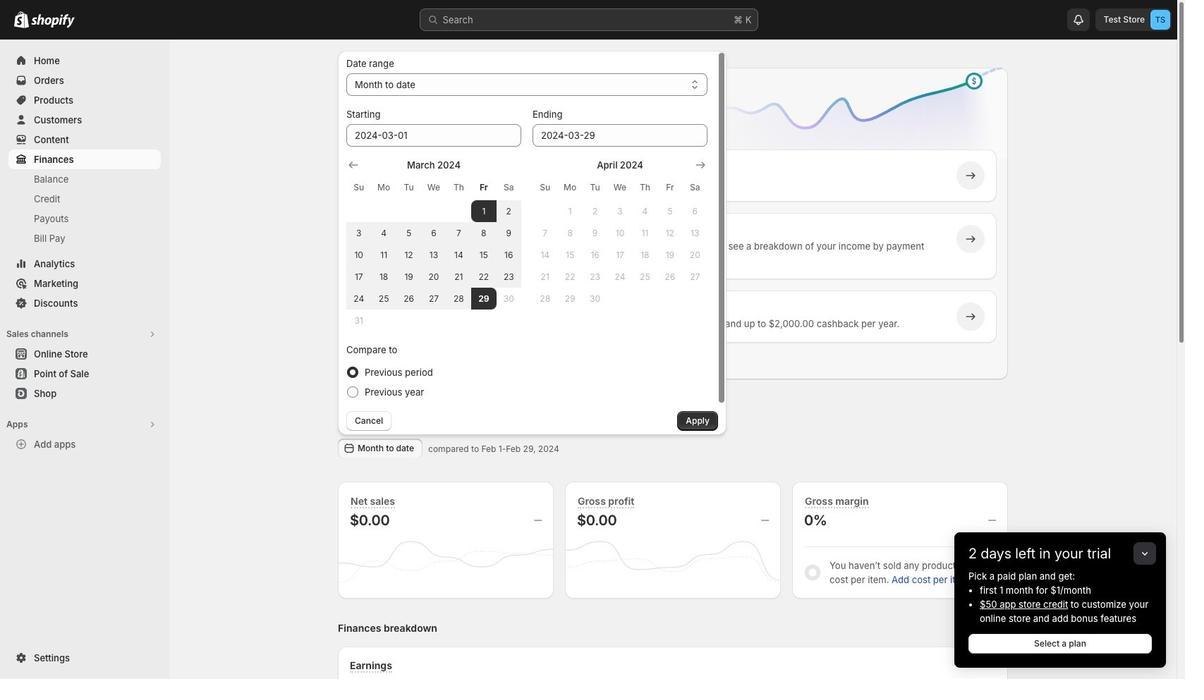 Task type: vqa. For each thing, say whether or not it's contained in the screenshot.
right In
no



Task type: locate. For each thing, give the bounding box(es) containing it.
saturday element
[[497, 175, 522, 200], [683, 175, 708, 200]]

0 horizontal spatial monday element
[[372, 175, 397, 200]]

thursday element for wednesday element associated with first grid from left
[[447, 175, 472, 200]]

grid
[[347, 158, 522, 332], [533, 158, 708, 310]]

wednesday element for first grid from left
[[422, 175, 447, 200]]

1 horizontal spatial saturday element
[[683, 175, 708, 200]]

1 wednesday element from the left
[[422, 175, 447, 200]]

1 sunday element from the left
[[347, 175, 372, 200]]

select a plan image
[[368, 169, 383, 183]]

1 grid from the left
[[347, 158, 522, 332]]

0 horizontal spatial saturday element
[[497, 175, 522, 200]]

tuesday element for wednesday element associated with first grid from left
[[397, 175, 422, 200]]

thursday element for wednesday element for second grid from the left
[[633, 175, 658, 200]]

2 thursday element from the left
[[633, 175, 658, 200]]

0 horizontal spatial friday element
[[472, 175, 497, 200]]

friday element for saturday "element" associated with first grid from left
[[472, 175, 497, 200]]

1 horizontal spatial friday element
[[658, 175, 683, 200]]

0 horizontal spatial sunday element
[[347, 175, 372, 200]]

tuesday element for wednesday element for second grid from the left
[[583, 175, 608, 200]]

1 horizontal spatial grid
[[533, 158, 708, 310]]

2 saturday element from the left
[[683, 175, 708, 200]]

0 horizontal spatial grid
[[347, 158, 522, 332]]

1 thursday element from the left
[[447, 175, 472, 200]]

1 tuesday element from the left
[[397, 175, 422, 200]]

shopify image
[[14, 11, 29, 28]]

tuesday element
[[397, 175, 422, 200], [583, 175, 608, 200]]

monday element for the sunday element associated with second grid from the left
[[558, 175, 583, 200]]

1 monday element from the left
[[372, 175, 397, 200]]

friday element
[[472, 175, 497, 200], [658, 175, 683, 200]]

line chart image
[[688, 65, 1011, 181]]

1 horizontal spatial thursday element
[[633, 175, 658, 200]]

wednesday element
[[422, 175, 447, 200], [608, 175, 633, 200]]

0 horizontal spatial wednesday element
[[422, 175, 447, 200]]

monday element
[[372, 175, 397, 200], [558, 175, 583, 200]]

sunday element
[[347, 175, 372, 200], [533, 175, 558, 200]]

2 wednesday element from the left
[[608, 175, 633, 200]]

None text field
[[347, 124, 522, 147], [533, 124, 708, 147], [347, 124, 522, 147], [533, 124, 708, 147]]

2 friday element from the left
[[658, 175, 683, 200]]

1 horizontal spatial wednesday element
[[608, 175, 633, 200]]

2 tuesday element from the left
[[583, 175, 608, 200]]

1 horizontal spatial tuesday element
[[583, 175, 608, 200]]

2 sunday element from the left
[[533, 175, 558, 200]]

0 horizontal spatial tuesday element
[[397, 175, 422, 200]]

2 monday element from the left
[[558, 175, 583, 200]]

1 horizontal spatial sunday element
[[533, 175, 558, 200]]

0 horizontal spatial thursday element
[[447, 175, 472, 200]]

1 horizontal spatial monday element
[[558, 175, 583, 200]]

1 friday element from the left
[[472, 175, 497, 200]]

1 saturday element from the left
[[497, 175, 522, 200]]

thursday element
[[447, 175, 472, 200], [633, 175, 658, 200]]



Task type: describe. For each thing, give the bounding box(es) containing it.
saturday element for first grid from left
[[497, 175, 522, 200]]

shopify image
[[31, 14, 75, 28]]

sunday element for second grid from the left
[[533, 175, 558, 200]]

wednesday element for second grid from the left
[[608, 175, 633, 200]]

set up shopify payments image
[[368, 232, 383, 246]]

2 grid from the left
[[533, 158, 708, 310]]

monday element for the sunday element related to first grid from left
[[372, 175, 397, 200]]

test store image
[[1151, 10, 1171, 30]]

sunday element for first grid from left
[[347, 175, 372, 200]]

friday element for saturday "element" related to second grid from the left
[[658, 175, 683, 200]]

saturday element for second grid from the left
[[683, 175, 708, 200]]



